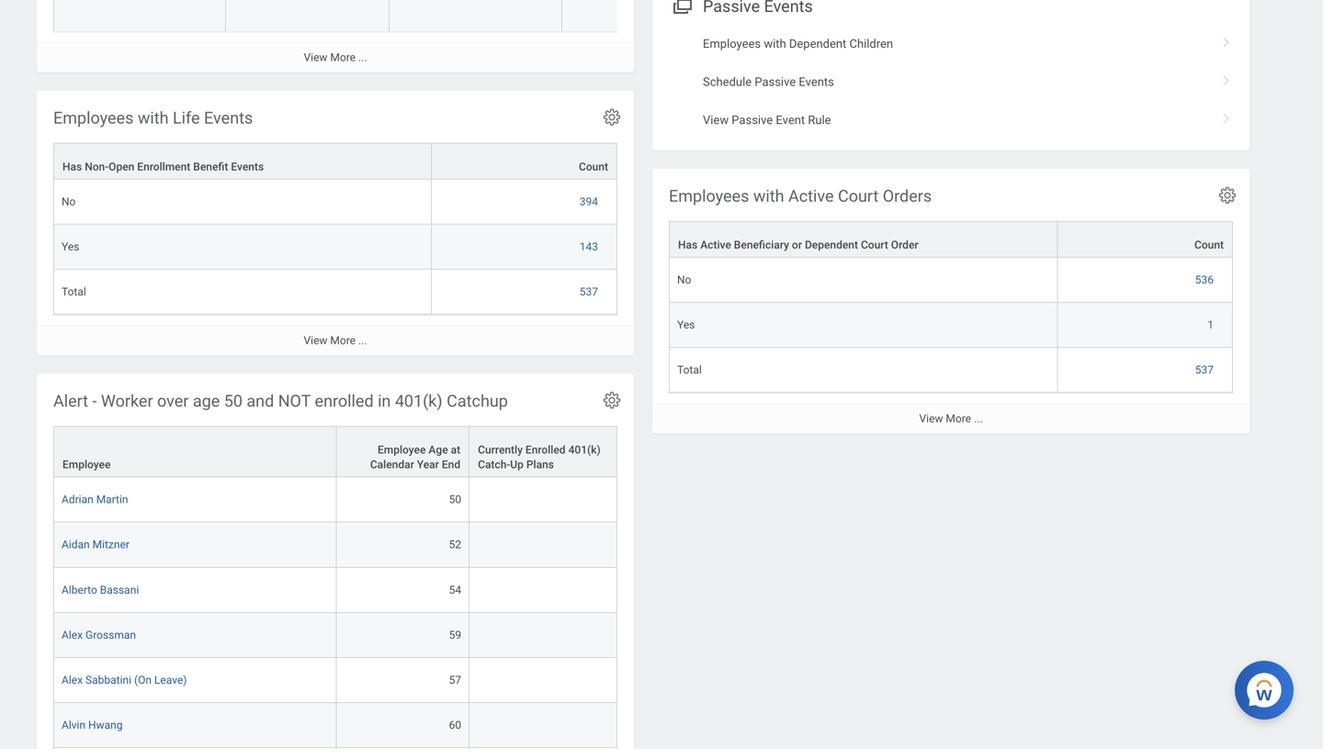 Task type: vqa. For each thing, say whether or not it's contained in the screenshot.
No inside Employees with Life Events element
yes



Task type: locate. For each thing, give the bounding box(es) containing it.
0 vertical spatial yes
[[62, 241, 79, 253]]

with for life
[[138, 108, 169, 128]]

employee button
[[54, 427, 336, 477]]

2 vertical spatial events
[[231, 161, 264, 173]]

537 button
[[580, 285, 601, 299], [1196, 363, 1217, 378]]

1 vertical spatial 537
[[1196, 364, 1214, 377]]

1 vertical spatial has
[[678, 239, 698, 252]]

chevron right image
[[1215, 30, 1239, 49], [1215, 107, 1239, 125]]

1 horizontal spatial 537 button
[[1196, 363, 1217, 378]]

537 button for employees with life events
[[580, 285, 601, 299]]

1 vertical spatial employees
[[53, 108, 134, 128]]

orders
[[883, 187, 932, 206]]

chevron right image for children
[[1215, 30, 1239, 49]]

1 vertical spatial ...
[[359, 334, 367, 347]]

1 vertical spatial count
[[1195, 239, 1225, 252]]

0 horizontal spatial no
[[62, 195, 76, 208]]

passive up view passive event rule
[[755, 75, 796, 89]]

1 vertical spatial passive
[[732, 113, 773, 127]]

537 inside employees with life events element
[[580, 286, 598, 298]]

bassani
[[100, 584, 139, 596]]

benefit
[[193, 161, 228, 173]]

50 right the age
[[224, 392, 243, 411]]

alex left sabbatini
[[62, 674, 83, 687]]

0 vertical spatial alex
[[62, 629, 83, 642]]

count button for employees with active court orders
[[1059, 222, 1233, 257]]

1 vertical spatial 401(k)
[[569, 444, 601, 457]]

view more ... link
[[37, 42, 634, 72], [37, 325, 634, 356], [653, 403, 1250, 434]]

1 horizontal spatial has
[[678, 239, 698, 252]]

1 horizontal spatial 537
[[1196, 364, 1214, 377]]

more inside employees with active court orders element
[[946, 412, 972, 425]]

enrolled
[[526, 444, 566, 457]]

list
[[653, 25, 1250, 139]]

1 vertical spatial view more ...
[[304, 334, 367, 347]]

401(k) right enrolled on the bottom of the page
[[569, 444, 601, 457]]

cell for 59
[[470, 613, 618, 658]]

view more ... inside employees with active court orders element
[[920, 412, 983, 425]]

no
[[62, 195, 76, 208], [678, 274, 692, 286]]

event
[[776, 113, 805, 127]]

active
[[789, 187, 834, 206], [701, 239, 732, 252]]

0 horizontal spatial 537
[[580, 286, 598, 298]]

50 down 'end'
[[449, 493, 462, 506]]

0 horizontal spatial employee
[[63, 458, 111, 471]]

count for employees with active court orders
[[1195, 239, 1225, 252]]

537 button inside employees with active court orders element
[[1196, 363, 1217, 378]]

employee age at calendar year end button
[[337, 427, 469, 477]]

passive for schedule
[[755, 75, 796, 89]]

401(k)
[[395, 392, 443, 411], [569, 444, 601, 457]]

1 horizontal spatial yes
[[678, 319, 695, 332]]

chevron right image for rule
[[1215, 107, 1239, 125]]

with up schedule passive events
[[764, 37, 787, 51]]

1 vertical spatial chevron right image
[[1215, 107, 1239, 125]]

employee age at calendar year end
[[370, 444, 461, 471]]

0 vertical spatial more
[[330, 51, 356, 64]]

events right benefit
[[231, 161, 264, 173]]

events inside list
[[799, 75, 835, 89]]

passive
[[755, 75, 796, 89], [732, 113, 773, 127]]

court
[[838, 187, 879, 206], [861, 239, 889, 252]]

events right life
[[204, 108, 253, 128]]

total for employees with life events
[[62, 286, 86, 298]]

2 alex from the top
[[62, 674, 83, 687]]

row containing aidan mitzner
[[53, 523, 618, 568]]

active up has active beneficiary or dependent court order
[[789, 187, 834, 206]]

1 horizontal spatial 50
[[449, 493, 462, 506]]

total inside employees with active court orders element
[[678, 364, 702, 377]]

cell
[[470, 478, 618, 523], [470, 523, 618, 568], [470, 568, 618, 613], [470, 613, 618, 658], [470, 658, 618, 703], [470, 703, 618, 748], [53, 748, 337, 749], [337, 748, 470, 749], [470, 748, 618, 749]]

has inside employees with life events element
[[63, 161, 82, 173]]

0 horizontal spatial yes
[[62, 241, 79, 253]]

configure employees with life events image
[[602, 107, 622, 127]]

view more ... inside employees with life events element
[[304, 334, 367, 347]]

1 vertical spatial with
[[138, 108, 169, 128]]

count inside employees with active court orders element
[[1195, 239, 1225, 252]]

1 chevron right image from the top
[[1215, 30, 1239, 49]]

alberto bassani link
[[62, 580, 139, 596]]

1
[[1208, 319, 1214, 332]]

alert - worker over age 50 and not enrolled in 401(k) catchup element
[[37, 374, 634, 749]]

dependent right or
[[805, 239, 859, 252]]

50
[[224, 392, 243, 411], [449, 493, 462, 506]]

0 vertical spatial count
[[579, 161, 609, 173]]

more inside 'employees with dependent children nearing or already age 26' element
[[330, 51, 356, 64]]

1 vertical spatial total
[[678, 364, 702, 377]]

1 horizontal spatial active
[[789, 187, 834, 206]]

1 vertical spatial view more ... link
[[37, 325, 634, 356]]

537 down 143 button
[[580, 286, 598, 298]]

has for employees with active court orders
[[678, 239, 698, 252]]

chevron right image inside view passive event rule link
[[1215, 107, 1239, 125]]

row containing alberto bassani
[[53, 568, 618, 613]]

has left non-
[[63, 161, 82, 173]]

1 vertical spatial active
[[701, 239, 732, 252]]

row
[[53, 143, 618, 180], [53, 180, 618, 225], [669, 221, 1234, 258], [53, 225, 618, 270], [669, 258, 1234, 303], [53, 270, 618, 315], [669, 303, 1234, 348], [669, 348, 1234, 393], [53, 426, 618, 478], [53, 478, 618, 523], [53, 523, 618, 568], [53, 568, 618, 613], [53, 613, 618, 658], [53, 658, 618, 703], [53, 703, 618, 748], [53, 748, 618, 749]]

count inside employees with life events element
[[579, 161, 609, 173]]

employees
[[703, 37, 761, 51], [53, 108, 134, 128], [669, 187, 750, 206]]

count
[[579, 161, 609, 173], [1195, 239, 1225, 252]]

dependent left children
[[790, 37, 847, 51]]

employees for employees with active court orders
[[669, 187, 750, 206]]

year
[[417, 458, 439, 471]]

2 vertical spatial view more ... link
[[653, 403, 1250, 434]]

chevron right image inside employees with dependent children link
[[1215, 30, 1239, 49]]

no inside employees with active court orders element
[[678, 274, 692, 286]]

537 for employees with active court orders
[[1196, 364, 1214, 377]]

1 vertical spatial employee
[[63, 458, 111, 471]]

total inside employees with life events element
[[62, 286, 86, 298]]

view inside 'employees with dependent children nearing or already age 26' element
[[304, 51, 328, 64]]

configure alert - worker over age 50 and not enrolled in 401(k) catchup image
[[602, 390, 622, 410]]

0 horizontal spatial count button
[[432, 144, 617, 179]]

count up 394 button
[[579, 161, 609, 173]]

0 vertical spatial has
[[63, 161, 82, 173]]

1 vertical spatial 537 button
[[1196, 363, 1217, 378]]

401(k) inside currently enrolled 401(k) catch-up plans
[[569, 444, 601, 457]]

0 horizontal spatial 537 button
[[580, 285, 601, 299]]

2 vertical spatial view more ...
[[920, 412, 983, 425]]

0 horizontal spatial 50
[[224, 392, 243, 411]]

dependent inside list
[[790, 37, 847, 51]]

enrollment
[[137, 161, 191, 173]]

2 vertical spatial ...
[[974, 412, 983, 425]]

passive for view
[[732, 113, 773, 127]]

employees up non-
[[53, 108, 134, 128]]

view inside employees with active court orders element
[[920, 412, 944, 425]]

401(k) right 'in'
[[395, 392, 443, 411]]

537
[[580, 286, 598, 298], [1196, 364, 1214, 377]]

yes
[[62, 241, 79, 253], [678, 319, 695, 332]]

more inside employees with life events element
[[330, 334, 356, 347]]

0 vertical spatial events
[[799, 75, 835, 89]]

employee inside employee age at calendar year end
[[378, 444, 426, 457]]

1 vertical spatial count button
[[1059, 222, 1233, 257]]

view
[[304, 51, 328, 64], [703, 113, 729, 127], [304, 334, 328, 347], [920, 412, 944, 425]]

0 vertical spatial dependent
[[790, 37, 847, 51]]

employees with life events element
[[37, 91, 634, 356]]

537 button down 1 at right
[[1196, 363, 1217, 378]]

1 horizontal spatial employee
[[378, 444, 426, 457]]

1 vertical spatial no
[[678, 274, 692, 286]]

0 vertical spatial count button
[[432, 144, 617, 179]]

with
[[764, 37, 787, 51], [138, 108, 169, 128], [754, 187, 785, 206]]

alvin hwang link
[[62, 715, 123, 732]]

up
[[511, 458, 524, 471]]

52
[[449, 538, 462, 551]]

... for employees with life events
[[359, 334, 367, 347]]

no for employees with active court orders
[[678, 274, 692, 286]]

0 vertical spatial court
[[838, 187, 879, 206]]

0 horizontal spatial active
[[701, 239, 732, 252]]

events inside popup button
[[231, 161, 264, 173]]

1 vertical spatial yes
[[678, 319, 695, 332]]

employee for employee age at calendar year end
[[378, 444, 426, 457]]

events
[[799, 75, 835, 89], [204, 108, 253, 128], [231, 161, 264, 173]]

0 vertical spatial passive
[[755, 75, 796, 89]]

events up rule
[[799, 75, 835, 89]]

1 vertical spatial more
[[330, 334, 356, 347]]

employees up beneficiary
[[669, 187, 750, 206]]

chevron right image up chevron right icon
[[1215, 30, 1239, 49]]

yes for employees with active court orders
[[678, 319, 695, 332]]

total
[[62, 286, 86, 298], [678, 364, 702, 377]]

... inside employees with life events element
[[359, 334, 367, 347]]

1 alex from the top
[[62, 629, 83, 642]]

0 vertical spatial no
[[62, 195, 76, 208]]

alberto
[[62, 584, 97, 596]]

has
[[63, 161, 82, 173], [678, 239, 698, 252]]

1 horizontal spatial count
[[1195, 239, 1225, 252]]

537 button inside employees with life events element
[[580, 285, 601, 299]]

cell for 54
[[470, 568, 618, 613]]

2 vertical spatial more
[[946, 412, 972, 425]]

court left order
[[861, 239, 889, 252]]

has inside employees with active court orders element
[[678, 239, 698, 252]]

yes inside employees with life events element
[[62, 241, 79, 253]]

end
[[442, 458, 461, 471]]

0 vertical spatial employee
[[378, 444, 426, 457]]

0 horizontal spatial 401(k)
[[395, 392, 443, 411]]

no inside employees with life events element
[[62, 195, 76, 208]]

0 vertical spatial chevron right image
[[1215, 30, 1239, 49]]

currently
[[478, 444, 523, 457]]

0 vertical spatial view more ...
[[304, 51, 367, 64]]

cell for 52
[[470, 523, 618, 568]]

537 for employees with life events
[[580, 286, 598, 298]]

employees with dependent children nearing or already age 26 element
[[37, 0, 634, 72]]

schedule passive events
[[703, 75, 835, 89]]

0 vertical spatial active
[[789, 187, 834, 206]]

chevron right image
[[1215, 69, 1239, 87]]

employee up calendar
[[378, 444, 426, 457]]

count button for employees with life events
[[432, 144, 617, 179]]

0 vertical spatial view more ... link
[[37, 42, 634, 72]]

1 horizontal spatial no
[[678, 274, 692, 286]]

2 chevron right image from the top
[[1215, 107, 1239, 125]]

0 vertical spatial employees
[[703, 37, 761, 51]]

active left beneficiary
[[701, 239, 732, 252]]

count button up 394
[[432, 144, 617, 179]]

0 horizontal spatial count
[[579, 161, 609, 173]]

1 vertical spatial alex
[[62, 674, 83, 687]]

row containing alvin hwang
[[53, 703, 618, 748]]

0 horizontal spatial total
[[62, 286, 86, 298]]

schedule passive events link
[[653, 63, 1250, 101]]

0 vertical spatial 537 button
[[580, 285, 601, 299]]

0 vertical spatial total
[[62, 286, 86, 298]]

0 vertical spatial with
[[764, 37, 787, 51]]

537 down 1 at right
[[1196, 364, 1214, 377]]

... inside employees with active court orders element
[[974, 412, 983, 425]]

view inside employees with life events element
[[304, 334, 328, 347]]

employee up adrian martin 'link'
[[63, 458, 111, 471]]

has left beneficiary
[[678, 239, 698, 252]]

57
[[449, 674, 462, 687]]

2 vertical spatial employees
[[669, 187, 750, 206]]

143 button
[[580, 240, 601, 254]]

0 horizontal spatial has
[[63, 161, 82, 173]]

count button up 536
[[1059, 222, 1233, 257]]

1 horizontal spatial 401(k)
[[569, 444, 601, 457]]

adrian martin link
[[62, 490, 128, 506]]

at
[[451, 444, 461, 457]]

alert
[[53, 392, 88, 411]]

1 horizontal spatial total
[[678, 364, 702, 377]]

with left life
[[138, 108, 169, 128]]

1 vertical spatial dependent
[[805, 239, 859, 252]]

alex
[[62, 629, 83, 642], [62, 674, 83, 687]]

dependent
[[790, 37, 847, 51], [805, 239, 859, 252]]

394 button
[[580, 195, 601, 209]]

2 vertical spatial with
[[754, 187, 785, 206]]

dependent inside popup button
[[805, 239, 859, 252]]

menu group image
[[669, 0, 694, 17]]

employees for employees with life events
[[53, 108, 134, 128]]

with up beneficiary
[[754, 187, 785, 206]]

passive left event
[[732, 113, 773, 127]]

court up has active beneficiary or dependent court order popup button
[[838, 187, 879, 206]]

enrolled
[[315, 392, 374, 411]]

0 vertical spatial ...
[[359, 51, 367, 64]]

1 vertical spatial 50
[[449, 493, 462, 506]]

view more ... inside 'employees with dependent children nearing or already age 26' element
[[304, 51, 367, 64]]

employee
[[378, 444, 426, 457], [63, 458, 111, 471]]

0 vertical spatial 537
[[580, 286, 598, 298]]

537 inside employees with active court orders element
[[1196, 364, 1214, 377]]

more
[[330, 51, 356, 64], [330, 334, 356, 347], [946, 412, 972, 425]]

count up the 536 button
[[1195, 239, 1225, 252]]

view passive event rule link
[[653, 101, 1250, 139]]

1 vertical spatial court
[[861, 239, 889, 252]]

alex left the grossman
[[62, 629, 83, 642]]

50 inside row
[[449, 493, 462, 506]]

active inside popup button
[[701, 239, 732, 252]]

employees up the schedule
[[703, 37, 761, 51]]

yes inside employees with active court orders element
[[678, 319, 695, 332]]

537 button down 143 button
[[580, 285, 601, 299]]

chevron right image down chevron right icon
[[1215, 107, 1239, 125]]

1 horizontal spatial count button
[[1059, 222, 1233, 257]]



Task type: describe. For each thing, give the bounding box(es) containing it.
adrian
[[62, 493, 94, 506]]

currently enrolled 401(k) catch-up plans button
[[470, 427, 617, 477]]

alex grossman
[[62, 629, 136, 642]]

more for employees with active court orders
[[946, 412, 972, 425]]

total for employees with active court orders
[[678, 364, 702, 377]]

adrian martin
[[62, 493, 128, 506]]

alberto bassani
[[62, 584, 139, 596]]

view more ... link for employees with active court orders
[[653, 403, 1250, 434]]

row containing employee age at calendar year end
[[53, 426, 618, 478]]

children
[[850, 37, 894, 51]]

life
[[173, 108, 200, 128]]

has non-open enrollment benefit events button
[[54, 144, 431, 179]]

court inside popup button
[[861, 239, 889, 252]]

configure employees with active court orders image
[[1218, 185, 1238, 205]]

view more ... for employees with active court orders
[[920, 412, 983, 425]]

calendar
[[370, 458, 414, 471]]

cell for 50
[[470, 478, 618, 523]]

over
[[157, 392, 189, 411]]

view more ... for employees with life events
[[304, 334, 367, 347]]

row containing has active beneficiary or dependent court order
[[669, 221, 1234, 258]]

or
[[792, 239, 803, 252]]

alex sabbatini (on leave)
[[62, 674, 187, 687]]

alert - worker over age 50 and not enrolled in 401(k) catchup
[[53, 392, 508, 411]]

non-
[[85, 161, 109, 173]]

employees with life events
[[53, 108, 253, 128]]

catch-
[[478, 458, 511, 471]]

has active beneficiary or dependent court order button
[[670, 222, 1058, 257]]

sabbatini
[[86, 674, 131, 687]]

more for employees with life events
[[330, 334, 356, 347]]

order
[[892, 239, 919, 252]]

row containing alex grossman
[[53, 613, 618, 658]]

employees with dependent children link
[[653, 25, 1250, 63]]

count for employees with life events
[[579, 161, 609, 173]]

open
[[109, 161, 135, 173]]

employees with active court orders
[[669, 187, 932, 206]]

leave)
[[154, 674, 187, 687]]

worker
[[101, 392, 153, 411]]

view more ... link for employees with life events
[[37, 325, 634, 356]]

... inside 'employees with dependent children nearing or already age 26' element
[[359, 51, 367, 64]]

not
[[278, 392, 311, 411]]

0 vertical spatial 401(k)
[[395, 392, 443, 411]]

and
[[247, 392, 274, 411]]

row containing alex sabbatini (on leave)
[[53, 658, 618, 703]]

plans
[[527, 458, 554, 471]]

schedule
[[703, 75, 752, 89]]

employees with active court orders element
[[653, 169, 1250, 434]]

age
[[193, 392, 220, 411]]

grossman
[[86, 629, 136, 642]]

1 vertical spatial events
[[204, 108, 253, 128]]

row containing has non-open enrollment benefit events
[[53, 143, 618, 180]]

with for dependent
[[764, 37, 787, 51]]

54
[[449, 584, 462, 596]]

age
[[429, 444, 448, 457]]

143
[[580, 241, 598, 253]]

394
[[580, 195, 598, 208]]

employee for employee
[[63, 458, 111, 471]]

536
[[1196, 274, 1214, 286]]

employees with dependent children
[[703, 37, 894, 51]]

alex for alex grossman
[[62, 629, 83, 642]]

536 button
[[1196, 273, 1217, 287]]

... for employees with active court orders
[[974, 412, 983, 425]]

beneficiary
[[734, 239, 790, 252]]

aidan mitzner
[[62, 538, 130, 551]]

alvin
[[62, 719, 86, 732]]

has for employees with life events
[[63, 161, 82, 173]]

catchup
[[447, 392, 508, 411]]

(on
[[134, 674, 152, 687]]

alex sabbatini (on leave) link
[[62, 670, 187, 687]]

in
[[378, 392, 391, 411]]

537 button for employees with active court orders
[[1196, 363, 1217, 378]]

cell for 57
[[470, 658, 618, 703]]

aidan mitzner link
[[62, 535, 130, 551]]

59
[[449, 629, 462, 642]]

rule
[[808, 113, 832, 127]]

has non-open enrollment benefit events
[[63, 161, 264, 173]]

list containing employees with dependent children
[[653, 25, 1250, 139]]

alex grossman link
[[62, 625, 136, 642]]

row containing adrian martin
[[53, 478, 618, 523]]

employees for employees with dependent children
[[703, 37, 761, 51]]

no for employees with life events
[[62, 195, 76, 208]]

with for active
[[754, 187, 785, 206]]

60
[[449, 719, 462, 732]]

aidan
[[62, 538, 90, 551]]

0 vertical spatial 50
[[224, 392, 243, 411]]

alex for alex sabbatini (on leave)
[[62, 674, 83, 687]]

mitzner
[[93, 538, 130, 551]]

currently enrolled 401(k) catch-up plans
[[478, 444, 601, 471]]

-
[[92, 392, 97, 411]]

yes for employees with life events
[[62, 241, 79, 253]]

hwang
[[88, 719, 123, 732]]

alvin hwang
[[62, 719, 123, 732]]

cell for 60
[[470, 703, 618, 748]]

1 button
[[1208, 318, 1217, 333]]

view passive event rule
[[703, 113, 832, 127]]

martin
[[96, 493, 128, 506]]

has active beneficiary or dependent court order
[[678, 239, 919, 252]]



